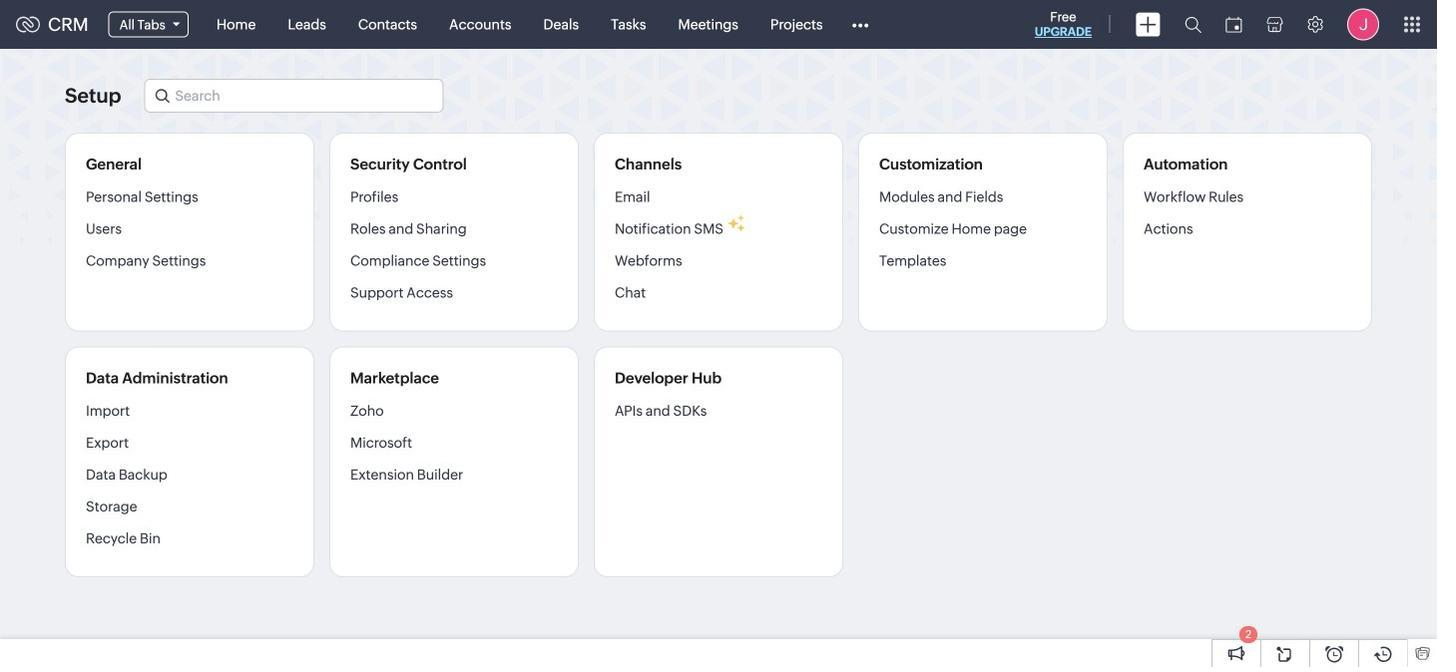 Task type: locate. For each thing, give the bounding box(es) containing it.
create menu element
[[1124, 0, 1173, 48]]

search element
[[1173, 0, 1214, 49]]

profile image
[[1348, 8, 1380, 40]]

None field
[[96, 7, 200, 41], [144, 79, 444, 113], [96, 7, 200, 41]]

Other Modules field
[[839, 8, 882, 40]]

create menu image
[[1136, 12, 1161, 36]]

none field search
[[144, 79, 444, 113]]



Task type: describe. For each thing, give the bounding box(es) containing it.
Search text field
[[145, 80, 443, 112]]

profile element
[[1336, 0, 1392, 48]]

search image
[[1185, 16, 1202, 33]]

calendar image
[[1226, 16, 1243, 32]]

logo image
[[16, 16, 40, 32]]



Task type: vqa. For each thing, say whether or not it's contained in the screenshot.
My
no



